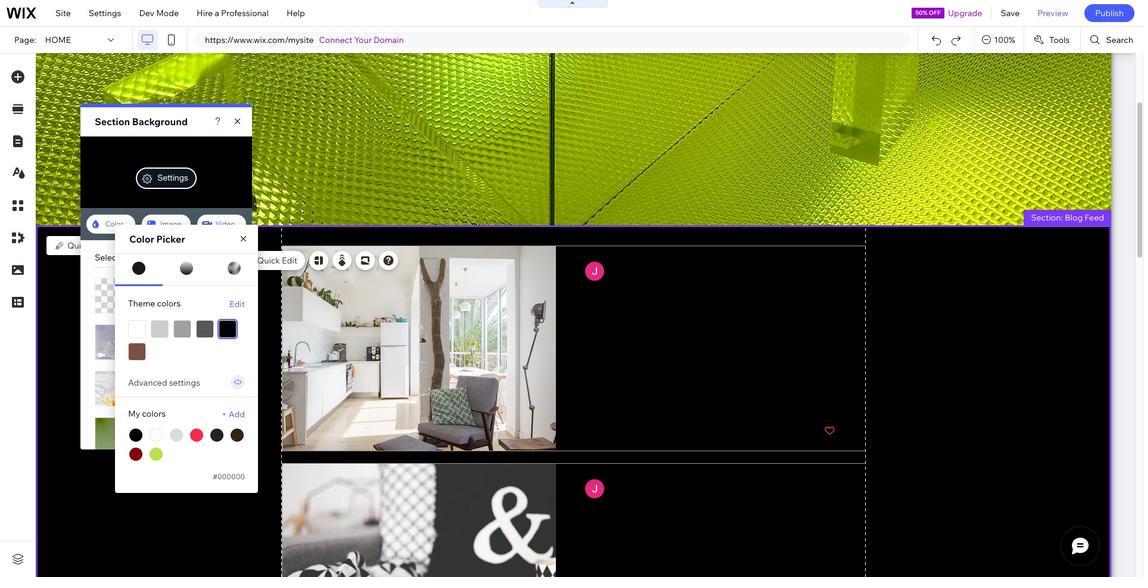 Task type: vqa. For each thing, say whether or not it's contained in the screenshot.
bottom the 'Section'
yes



Task type: describe. For each thing, give the bounding box(es) containing it.
theme colors
[[128, 298, 181, 309]]

picker
[[157, 233, 185, 245]]

upgrade
[[949, 8, 983, 18]]

my colors
[[128, 409, 166, 419]]

colors for my colors
[[142, 409, 166, 419]]

hire a professional
[[197, 8, 269, 18]]

mode
[[156, 8, 179, 18]]

1 vertical spatial section
[[159, 255, 189, 266]]

tools
[[1050, 35, 1071, 45]]

site
[[55, 8, 71, 18]]

edit button
[[230, 299, 245, 310]]

color for color picker
[[129, 233, 154, 245]]

1 horizontal spatial quick edit
[[257, 255, 298, 266]]

1 horizontal spatial quick
[[257, 255, 280, 266]]

0 vertical spatial background
[[132, 116, 188, 128]]

2 vertical spatial edit
[[230, 299, 245, 310]]

preview
[[1038, 8, 1069, 18]]

+ add button
[[222, 409, 245, 420]]

change
[[126, 255, 157, 266]]

add
[[229, 409, 245, 420]]

hire
[[197, 8, 213, 18]]

advanced
[[128, 378, 167, 388]]

+ add
[[222, 409, 245, 420]]

0 horizontal spatial quick edit
[[67, 240, 108, 251]]

color picker
[[129, 233, 185, 245]]

0 horizontal spatial edit
[[92, 240, 108, 251]]

settings
[[169, 378, 200, 388]]

image
[[160, 219, 181, 228]]

section:
[[1032, 212, 1064, 223]]

50%
[[916, 9, 928, 17]]

1 vertical spatial background
[[191, 255, 238, 266]]

https://www.wix.com/mysite
[[205, 35, 314, 45]]

my
[[128, 409, 140, 419]]

manage
[[133, 240, 164, 251]]

dev
[[139, 8, 154, 18]]

domain
[[374, 35, 404, 45]]

+
[[222, 409, 227, 420]]

publish button
[[1085, 4, 1135, 22]]

#000000
[[213, 472, 245, 481]]



Task type: locate. For each thing, give the bounding box(es) containing it.
0 horizontal spatial background
[[132, 116, 188, 128]]

search
[[1107, 35, 1134, 45]]

colors right theme
[[157, 298, 181, 309]]

0 vertical spatial edit
[[92, 240, 108, 251]]

50% off
[[916, 9, 941, 17]]

2 horizontal spatial edit
[[282, 255, 298, 266]]

0 vertical spatial colors
[[157, 298, 181, 309]]

search button
[[1082, 27, 1145, 53]]

help
[[287, 8, 305, 18]]

change section background
[[126, 255, 238, 266]]

settings up image
[[158, 173, 188, 182]]

0 vertical spatial section
[[95, 116, 130, 128]]

1 horizontal spatial edit
[[230, 299, 245, 310]]

publish
[[1096, 8, 1125, 18]]

1 horizontal spatial color
[[129, 233, 154, 245]]

connect
[[319, 35, 353, 45]]

0 horizontal spatial settings
[[89, 8, 121, 18]]

edit
[[92, 240, 108, 251], [282, 255, 298, 266], [230, 299, 245, 310]]

color for color
[[105, 219, 123, 228]]

0 vertical spatial settings
[[89, 8, 121, 18]]

0 vertical spatial quick edit
[[67, 240, 108, 251]]

a
[[215, 8, 219, 18]]

colors for theme colors
[[157, 298, 181, 309]]

backgrounds
[[131, 252, 182, 263]]

video
[[216, 219, 235, 228]]

0 horizontal spatial color
[[105, 219, 123, 228]]

1 vertical spatial quick edit
[[257, 255, 298, 266]]

color
[[105, 219, 123, 228], [129, 233, 154, 245]]

https://www.wix.com/mysite connect your domain
[[205, 35, 404, 45]]

manage posts
[[133, 240, 188, 251]]

off
[[930, 9, 941, 17]]

professional
[[221, 8, 269, 18]]

save button
[[993, 0, 1029, 26]]

0 vertical spatial quick
[[67, 240, 90, 251]]

feed
[[1085, 212, 1105, 223]]

quick edit
[[67, 240, 108, 251], [257, 255, 298, 266]]

1 horizontal spatial section
[[159, 255, 189, 266]]

section
[[95, 116, 130, 128], [159, 255, 189, 266]]

1 vertical spatial edit
[[282, 255, 298, 266]]

100%
[[995, 35, 1016, 45]]

posts
[[166, 240, 188, 251]]

1 vertical spatial quick
[[257, 255, 280, 266]]

home
[[45, 35, 71, 45]]

save
[[1001, 8, 1020, 18]]

settings left dev
[[89, 8, 121, 18]]

section background
[[95, 116, 188, 128]]

selected backgrounds
[[95, 252, 182, 263]]

color up "selected backgrounds"
[[129, 233, 154, 245]]

quick
[[67, 240, 90, 251], [257, 255, 280, 266]]

0 vertical spatial color
[[105, 219, 123, 228]]

1 vertical spatial colors
[[142, 409, 166, 419]]

blog
[[1066, 212, 1084, 223]]

selected
[[95, 252, 130, 263]]

0 horizontal spatial section
[[95, 116, 130, 128]]

100% button
[[976, 27, 1024, 53]]

0 horizontal spatial quick
[[67, 240, 90, 251]]

background
[[132, 116, 188, 128], [191, 255, 238, 266]]

your
[[355, 35, 372, 45]]

colors right my
[[142, 409, 166, 419]]

settings
[[89, 8, 121, 18], [158, 173, 188, 182]]

colors
[[157, 298, 181, 309], [142, 409, 166, 419]]

preview button
[[1029, 0, 1078, 26]]

1 vertical spatial settings
[[158, 173, 188, 182]]

1 horizontal spatial background
[[191, 255, 238, 266]]

tools button
[[1025, 27, 1081, 53]]

1 vertical spatial color
[[129, 233, 154, 245]]

color up selected
[[105, 219, 123, 228]]

advanced settings
[[128, 378, 200, 388]]

section: blog feed
[[1032, 212, 1105, 223]]

theme
[[128, 298, 155, 309]]

1 horizontal spatial settings
[[158, 173, 188, 182]]

dev mode
[[139, 8, 179, 18]]



